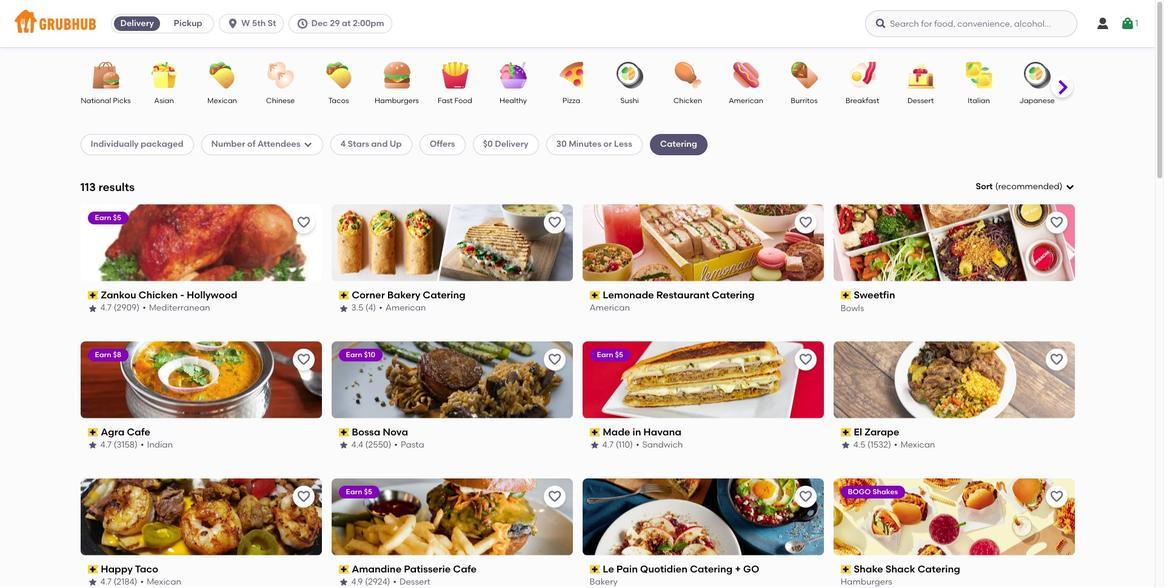 Task type: vqa. For each thing, say whether or not it's contained in the screenshot.


Task type: describe. For each thing, give the bounding box(es) containing it.
healthy image
[[492, 62, 535, 89]]

1
[[1136, 18, 1139, 28]]

fast food
[[438, 96, 472, 105]]

happy taco
[[101, 563, 158, 575]]

(3158)
[[114, 440, 138, 450]]

amandine
[[352, 563, 402, 575]]

dec 29 at 2:00pm
[[311, 18, 384, 29]]

w 5th st
[[241, 18, 276, 29]]

4.7 for made in havana
[[603, 440, 614, 450]]

subscription pass image for bossa nova
[[339, 428, 349, 437]]

4 stars and up
[[341, 139, 402, 149]]

1 vertical spatial chicken
[[139, 289, 178, 301]]

lemonade restaurant catering  logo image
[[582, 204, 824, 281]]

of
[[247, 139, 256, 149]]

el zarape logo image
[[834, 341, 1075, 418]]

4.7 (110)
[[603, 440, 633, 450]]

corner
[[352, 289, 385, 301]]

bowls
[[841, 303, 864, 313]]

happy taco link
[[88, 563, 314, 576]]

subscription pass image for zankou chicken - hollywood
[[88, 291, 98, 300]]

delivery button
[[112, 14, 163, 33]]

shake
[[854, 563, 883, 575]]

earn for bossa nova
[[346, 350, 362, 359]]

less
[[614, 139, 632, 149]]

tacos
[[328, 96, 349, 105]]

minutes
[[569, 139, 602, 149]]

3.5 (4)
[[351, 303, 376, 313]]

mexican image
[[201, 62, 243, 89]]

catering for corner bakery catering
[[423, 289, 466, 301]]

1 horizontal spatial mexican
[[901, 440, 935, 450]]

zankou chicken - hollywood link
[[88, 289, 314, 302]]

agra cafe link
[[88, 426, 314, 439]]

• mediterranean
[[143, 303, 210, 313]]

• mexican
[[894, 440, 935, 450]]

breakfast
[[846, 96, 879, 105]]

-
[[180, 289, 184, 301]]

earn for agra cafe
[[95, 350, 111, 359]]

sweetfin
[[854, 289, 895, 301]]

fast food image
[[434, 62, 476, 89]]

3.5
[[351, 303, 364, 313]]

italian
[[968, 96, 990, 105]]

dec 29 at 2:00pm button
[[289, 14, 397, 33]]

zankou chicken - hollywood logo image
[[80, 204, 322, 281]]

subscription pass image for el zarape
[[841, 428, 852, 437]]

individually
[[91, 139, 139, 149]]

1 horizontal spatial delivery
[[495, 139, 529, 149]]

chicken image
[[667, 62, 709, 89]]

• for chicken
[[143, 303, 146, 313]]

earn $5 for amandine patisserie cafe
[[346, 487, 372, 496]]

in
[[633, 426, 641, 438]]

cafe inside the amandine patisserie cafe link
[[453, 563, 477, 575]]

svg image inside field
[[1065, 182, 1075, 192]]

Search for food, convenience, alcohol... search field
[[865, 10, 1078, 37]]

4.7 for zankou chicken - hollywood
[[100, 303, 112, 313]]

asian image
[[143, 62, 185, 89]]

amandine patisserie cafe logo image
[[331, 478, 573, 555]]

national picks
[[81, 96, 131, 105]]

bogo shakes
[[848, 487, 898, 496]]

le pain quotidien catering + go
[[603, 563, 759, 575]]

national
[[81, 96, 111, 105]]

0 horizontal spatial american
[[386, 303, 426, 313]]

(1532)
[[868, 440, 891, 450]]

4.5 (1532)
[[854, 440, 891, 450]]

pain
[[617, 563, 638, 575]]

4.7 (3158)
[[100, 440, 138, 450]]

bakery
[[387, 289, 421, 301]]

sweetfin  logo image
[[834, 204, 1075, 281]]

hamburgers image
[[376, 62, 418, 89]]

sort
[[976, 181, 993, 192]]

taco
[[135, 563, 158, 575]]

$0 delivery
[[483, 139, 529, 149]]

star icon image for zankou
[[88, 304, 97, 313]]

asian
[[154, 96, 174, 105]]

amandine patisserie cafe link
[[339, 563, 566, 576]]

shack
[[886, 563, 915, 575]]

pickup button
[[163, 14, 214, 33]]

pizza
[[563, 96, 580, 105]]

4.7 for agra cafe
[[100, 440, 112, 450]]

up
[[390, 139, 402, 149]]

star icon image for el
[[841, 441, 851, 450]]

earn $5 for zankou chicken - hollywood
[[95, 213, 121, 222]]

italian image
[[958, 62, 1000, 89]]

picks
[[113, 96, 131, 105]]

or
[[604, 139, 612, 149]]

star icon image for happy
[[88, 578, 97, 587]]

number of attendees
[[211, 139, 301, 149]]

29
[[330, 18, 340, 29]]

1 horizontal spatial svg image
[[1096, 16, 1110, 31]]

(4)
[[366, 303, 376, 313]]

30 minutes or less
[[556, 139, 632, 149]]

restaurant
[[657, 289, 710, 301]]

subscription pass image for happy taco
[[88, 565, 98, 574]]

• american
[[379, 303, 426, 313]]

+
[[735, 563, 741, 575]]

le pain quotidien catering + go logo image
[[582, 478, 824, 555]]

• for cafe
[[141, 440, 144, 450]]

bossa
[[352, 426, 380, 438]]

agra cafe logo image
[[80, 341, 322, 418]]

stars
[[348, 139, 369, 149]]

patisserie
[[404, 563, 451, 575]]

mediterranean
[[149, 303, 210, 313]]

havana
[[644, 426, 682, 438]]

star icon image for made
[[590, 441, 599, 450]]

113 results
[[80, 180, 135, 194]]

)
[[1060, 181, 1063, 192]]

agra cafe
[[101, 426, 150, 438]]

catering right less on the top right
[[660, 139, 697, 149]]

2:00pm
[[353, 18, 384, 29]]

$8
[[113, 350, 121, 359]]

catering left +
[[690, 563, 733, 575]]

dessert
[[908, 96, 934, 105]]

113
[[80, 180, 96, 194]]

shakes
[[873, 487, 898, 496]]

sort ( recommended )
[[976, 181, 1063, 192]]

subscription pass image for sweetfin
[[841, 291, 852, 300]]

st
[[268, 18, 276, 29]]

0 vertical spatial chicken
[[674, 96, 702, 105]]

star icon image for amandine
[[339, 578, 348, 587]]

dessert image
[[900, 62, 942, 89]]



Task type: locate. For each thing, give the bounding box(es) containing it.
subscription pass image
[[339, 291, 349, 300], [590, 291, 600, 300], [841, 291, 852, 300], [88, 428, 98, 437], [590, 428, 600, 437], [841, 428, 852, 437], [88, 565, 98, 574], [841, 565, 852, 574]]

• down nova at the bottom left of page
[[394, 440, 398, 450]]

chinese image
[[259, 62, 302, 89]]

1 horizontal spatial earn $5
[[346, 487, 372, 496]]

subscription pass image for corner bakery catering
[[339, 291, 349, 300]]

4.4
[[351, 440, 363, 450]]

bossa nova logo image
[[331, 341, 573, 418]]

made in havana logo image
[[582, 341, 824, 418]]

earn for made in havana
[[597, 350, 613, 359]]

corner bakery catering logo image
[[331, 204, 573, 281]]

individually packaged
[[91, 139, 183, 149]]

american down lemonade
[[590, 303, 630, 313]]

subscription pass image left amandine
[[339, 565, 349, 574]]

0 vertical spatial cafe
[[127, 426, 150, 438]]

2 horizontal spatial $5
[[615, 350, 623, 359]]

4.7 (2909)
[[100, 303, 140, 313]]

(
[[995, 181, 998, 192]]

• right (2909) on the left bottom of the page
[[143, 303, 146, 313]]

american down bakery
[[386, 303, 426, 313]]

zankou chicken - hollywood
[[101, 289, 237, 301]]

catering for shake shack catering
[[918, 563, 960, 575]]

earn $5 for made in havana
[[597, 350, 623, 359]]

subscription pass image inside happy taco link
[[88, 565, 98, 574]]

tacos image
[[317, 62, 360, 89]]

mexican
[[207, 96, 237, 105], [901, 440, 935, 450]]

american down american 'image'
[[729, 96, 764, 105]]

earn for amandine patisserie cafe
[[346, 487, 362, 496]]

subscription pass image inside corner bakery catering link
[[339, 291, 349, 300]]

subscription pass image left zankou
[[88, 291, 98, 300]]

4.4 (2550)
[[351, 440, 391, 450]]

burritos
[[791, 96, 818, 105]]

attendees
[[258, 139, 301, 149]]

subscription pass image left el
[[841, 428, 852, 437]]

w
[[241, 18, 250, 29]]

chicken down chicken image
[[674, 96, 702, 105]]

delivery right $0
[[495, 139, 529, 149]]

delivery left pickup
[[120, 18, 154, 29]]

svg image inside the w 5th st button
[[227, 18, 239, 30]]

2 vertical spatial $5
[[364, 487, 372, 496]]

star icon image
[[88, 304, 97, 313], [339, 304, 348, 313], [88, 441, 97, 450], [339, 441, 348, 450], [590, 441, 599, 450], [841, 441, 851, 450], [88, 578, 97, 587], [339, 578, 348, 587]]

subscription pass image inside the amandine patisserie cafe link
[[339, 565, 349, 574]]

svg image inside 1 button
[[1121, 16, 1136, 31]]

0 horizontal spatial delivery
[[120, 18, 154, 29]]

30
[[556, 139, 567, 149]]

subscription pass image inside le pain quotidien catering + go link
[[590, 565, 600, 574]]

chicken
[[674, 96, 702, 105], [139, 289, 178, 301]]

subscription pass image left agra
[[88, 428, 98, 437]]

4.7 down agra
[[100, 440, 112, 450]]

sweetfin link
[[841, 289, 1068, 302]]

0 horizontal spatial chicken
[[139, 289, 178, 301]]

american
[[729, 96, 764, 105], [386, 303, 426, 313], [590, 303, 630, 313]]

lemonade
[[603, 289, 654, 301]]

mexican down el zarape link
[[901, 440, 935, 450]]

• right (3158)
[[141, 440, 144, 450]]

subscription pass image up bowls
[[841, 291, 852, 300]]

subscription pass image
[[88, 291, 98, 300], [339, 428, 349, 437], [339, 565, 349, 574], [590, 565, 600, 574]]

subscription pass image left happy
[[88, 565, 98, 574]]

0 vertical spatial delivery
[[120, 18, 154, 29]]

none field containing sort
[[976, 181, 1075, 193]]

subscription pass image left lemonade
[[590, 291, 600, 300]]

cafe right patisserie at left
[[453, 563, 477, 575]]

svg image left dec
[[297, 18, 309, 30]]

subscription pass image inside el zarape link
[[841, 428, 852, 437]]

(2909)
[[114, 303, 140, 313]]

food
[[455, 96, 472, 105]]

subscription pass image left le
[[590, 565, 600, 574]]

japanese image
[[1016, 62, 1059, 89]]

shake shack catering link
[[841, 563, 1068, 576]]

$0
[[483, 139, 493, 149]]

1 horizontal spatial american
[[590, 303, 630, 313]]

subscription pass image inside agra cafe link
[[88, 428, 98, 437]]

• right (1532)
[[894, 440, 898, 450]]

le pain quotidien catering + go link
[[590, 563, 817, 576]]

$5 for made
[[615, 350, 623, 359]]

catering right bakery
[[423, 289, 466, 301]]

0 horizontal spatial svg image
[[297, 18, 309, 30]]

el
[[854, 426, 862, 438]]

delivery inside button
[[120, 18, 154, 29]]

subscription pass image inside the zankou chicken - hollywood link
[[88, 291, 98, 300]]

national picks image
[[85, 62, 127, 89]]

• right (4)
[[379, 303, 383, 313]]

healthy
[[500, 96, 527, 105]]

svg image inside dec 29 at 2:00pm button
[[297, 18, 309, 30]]

subscription pass image inside sweetfin link
[[841, 291, 852, 300]]

indian
[[147, 440, 173, 450]]

american image
[[725, 62, 767, 89]]

1 vertical spatial earn $5
[[597, 350, 623, 359]]

chinese
[[266, 96, 295, 105]]

subscription pass image inside shake shack catering link
[[841, 565, 852, 574]]

subscription pass image for amandine patisserie cafe
[[339, 565, 349, 574]]

cafe
[[127, 426, 150, 438], [453, 563, 477, 575]]

save this restaurant image
[[296, 215, 311, 230], [547, 215, 562, 230], [1049, 215, 1064, 230], [1049, 489, 1064, 504]]

results
[[99, 180, 135, 194]]

cafe inside agra cafe link
[[127, 426, 150, 438]]

agra
[[101, 426, 125, 438]]

quotidien
[[640, 563, 688, 575]]

star icon image for agra
[[88, 441, 97, 450]]

0 horizontal spatial earn $5
[[95, 213, 121, 222]]

$5 for zankou
[[113, 213, 121, 222]]

subscription pass image left made
[[590, 428, 600, 437]]

1 vertical spatial $5
[[615, 350, 623, 359]]

sandwich
[[643, 440, 683, 450]]

subscription pass image left shake
[[841, 565, 852, 574]]

subscription pass image inside "bossa nova" link
[[339, 428, 349, 437]]

1 horizontal spatial cafe
[[453, 563, 477, 575]]

svg image
[[1096, 16, 1110, 31], [297, 18, 309, 30]]

pasta
[[401, 440, 424, 450]]

$10
[[364, 350, 375, 359]]

packaged
[[141, 139, 183, 149]]

svg image left 1 button on the top right of the page
[[1096, 16, 1110, 31]]

pizza image
[[550, 62, 593, 89]]

sushi
[[621, 96, 639, 105]]

pickup
[[174, 18, 202, 29]]

and
[[371, 139, 388, 149]]

mexican down mexican image
[[207, 96, 237, 105]]

1 button
[[1121, 13, 1139, 35]]

offers
[[430, 139, 455, 149]]

1 vertical spatial cafe
[[453, 563, 477, 575]]

0 horizontal spatial mexican
[[207, 96, 237, 105]]

bossa nova link
[[339, 426, 566, 439]]

delivery
[[120, 18, 154, 29], [495, 139, 529, 149]]

• for bakery
[[379, 303, 383, 313]]

• down in
[[636, 440, 640, 450]]

catering right "shack"
[[918, 563, 960, 575]]

• indian
[[141, 440, 173, 450]]

zankou
[[101, 289, 136, 301]]

shake shack catering logo image
[[834, 478, 1075, 555]]

save this restaurant image
[[798, 215, 813, 230], [296, 352, 311, 367], [547, 352, 562, 367], [798, 352, 813, 367], [1049, 352, 1064, 367], [296, 489, 311, 504], [547, 489, 562, 504], [798, 489, 813, 504]]

chicken up • mediterranean
[[139, 289, 178, 301]]

save this restaurant button
[[293, 212, 314, 233], [544, 212, 566, 233], [795, 212, 817, 233], [1046, 212, 1068, 233], [293, 349, 314, 370], [544, 349, 566, 370], [795, 349, 817, 370], [1046, 349, 1068, 370], [293, 485, 314, 507], [544, 485, 566, 507], [795, 485, 817, 507], [1046, 485, 1068, 507]]

le
[[603, 563, 614, 575]]

fast
[[438, 96, 453, 105]]

2 horizontal spatial american
[[729, 96, 764, 105]]

made in havana link
[[590, 426, 817, 439]]

0 vertical spatial mexican
[[207, 96, 237, 105]]

subscription pass image for shake shack catering
[[841, 565, 852, 574]]

$5 down lemonade
[[615, 350, 623, 359]]

earn $8
[[95, 350, 121, 359]]

0 horizontal spatial $5
[[113, 213, 121, 222]]

5th
[[252, 18, 266, 29]]

• for zarape
[[894, 440, 898, 450]]

el zarape
[[854, 426, 900, 438]]

go
[[743, 563, 759, 575]]

catering right restaurant
[[712, 289, 755, 301]]

corner bakery catering link
[[339, 289, 566, 302]]

nova
[[383, 426, 408, 438]]

4.5
[[854, 440, 866, 450]]

zarape
[[865, 426, 900, 438]]

subscription pass image for lemonade restaurant catering
[[590, 291, 600, 300]]

main navigation navigation
[[0, 0, 1155, 47]]

1 vertical spatial delivery
[[495, 139, 529, 149]]

(2550)
[[365, 440, 391, 450]]

• for nova
[[394, 440, 398, 450]]

subscription pass image for le pain quotidien catering + go
[[590, 565, 600, 574]]

1 vertical spatial mexican
[[901, 440, 935, 450]]

subscription pass image left bossa
[[339, 428, 349, 437]]

4.7 down zankou
[[100, 303, 112, 313]]

0 vertical spatial $5
[[113, 213, 121, 222]]

number
[[211, 139, 245, 149]]

cafe up (3158)
[[127, 426, 150, 438]]

• for in
[[636, 440, 640, 450]]

lemonade restaurant catering
[[603, 289, 755, 301]]

0 vertical spatial earn $5
[[95, 213, 121, 222]]

1 horizontal spatial $5
[[364, 487, 372, 496]]

4.7 down made
[[603, 440, 614, 450]]

breakfast image
[[841, 62, 884, 89]]

subscription pass image left corner
[[339, 291, 349, 300]]

catering for lemonade restaurant catering
[[712, 289, 755, 301]]

w 5th st button
[[219, 14, 289, 33]]

burritos image
[[783, 62, 826, 89]]

$5 down 4.4 (2550) on the bottom of page
[[364, 487, 372, 496]]

sushi image
[[609, 62, 651, 89]]

2 vertical spatial earn $5
[[346, 487, 372, 496]]

earn for zankou chicken - hollywood
[[95, 213, 111, 222]]

svg image
[[1121, 16, 1136, 31], [227, 18, 239, 30], [875, 18, 887, 30], [303, 140, 313, 149], [1065, 182, 1075, 192]]

amandine patisserie cafe
[[352, 563, 477, 575]]

• sandwich
[[636, 440, 683, 450]]

0 horizontal spatial cafe
[[127, 426, 150, 438]]

at
[[342, 18, 351, 29]]

star icon image for bossa
[[339, 441, 348, 450]]

subscription pass image inside made in havana link
[[590, 428, 600, 437]]

japanese
[[1020, 96, 1055, 105]]

$5 down 'results'
[[113, 213, 121, 222]]

star icon image for corner
[[339, 304, 348, 313]]

1 horizontal spatial chicken
[[674, 96, 702, 105]]

shake shack catering
[[854, 563, 960, 575]]

happy taco logo image
[[80, 478, 322, 555]]

corner bakery catering
[[352, 289, 466, 301]]

$5 for amandine
[[364, 487, 372, 496]]

None field
[[976, 181, 1075, 193]]

subscription pass image for made in havana
[[590, 428, 600, 437]]

subscription pass image for agra cafe
[[88, 428, 98, 437]]

•
[[143, 303, 146, 313], [379, 303, 383, 313], [141, 440, 144, 450], [394, 440, 398, 450], [636, 440, 640, 450], [894, 440, 898, 450]]

happy
[[101, 563, 133, 575]]

subscription pass image inside lemonade restaurant catering link
[[590, 291, 600, 300]]

(110)
[[616, 440, 633, 450]]

hollywood
[[187, 289, 237, 301]]

2 horizontal spatial earn $5
[[597, 350, 623, 359]]



